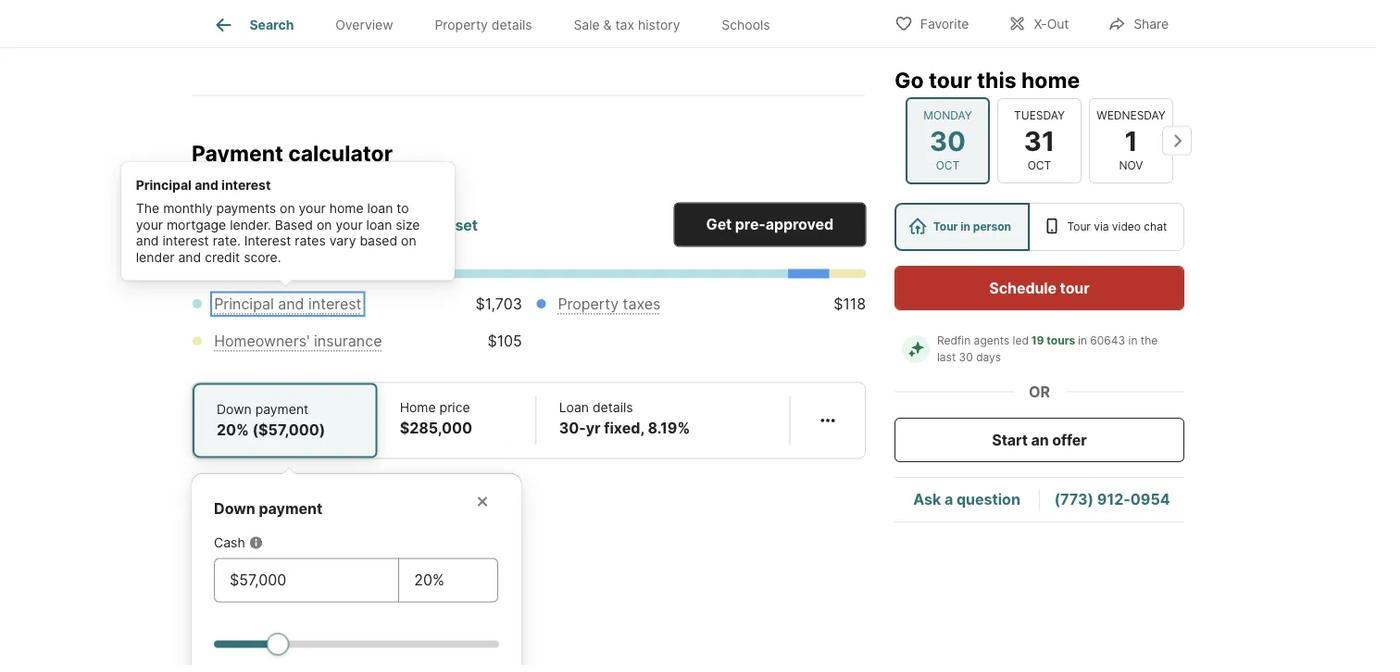 Task type: vqa. For each thing, say whether or not it's contained in the screenshot.
strong
no



Task type: describe. For each thing, give the bounding box(es) containing it.
19
[[1032, 334, 1045, 347]]

tours
[[1047, 334, 1076, 347]]

principal for principal and interest the monthly payments on your home loan to your mortgage lender. based on your loan size and interest rate. interest rates vary based on lender and credit score.
[[136, 177, 192, 193]]

0954
[[1131, 491, 1171, 509]]

loan
[[559, 400, 589, 416]]

cash
[[214, 536, 245, 551]]

details for loan details 30-yr fixed, 8.19%
[[593, 400, 634, 416]]

loan left the to
[[367, 201, 393, 217]]

1 horizontal spatial in
[[1079, 334, 1088, 347]]

the
[[1141, 334, 1159, 347]]

ad region
[[192, 0, 866, 47]]

reset
[[437, 217, 478, 235]]

out
[[1048, 16, 1070, 32]]

monday
[[924, 109, 973, 122]]

and up monthly
[[195, 177, 219, 193]]

share
[[1134, 16, 1169, 32]]

down payment 20% ($57,000)
[[217, 402, 326, 440]]

get pre-approved
[[707, 216, 834, 234]]

or
[[1029, 383, 1051, 401]]

(773) 912-0954 link
[[1055, 491, 1171, 509]]

insurance
[[314, 333, 382, 351]]

reset button
[[436, 210, 479, 243]]

redfin agents led 19 tours in 60643
[[938, 334, 1126, 347]]

tuesday
[[1015, 109, 1066, 122]]

and left credit
[[178, 250, 201, 265]]

mortgage
[[167, 217, 226, 233]]

payments
[[216, 201, 276, 217]]

$285,000
[[400, 420, 473, 438]]

taxes
[[623, 296, 661, 314]]

price
[[440, 400, 470, 416]]

chat
[[1145, 220, 1168, 233]]

(773)
[[1055, 491, 1094, 509]]

sale
[[574, 17, 600, 33]]

20%
[[217, 422, 249, 440]]

size
[[396, 217, 420, 233]]

days
[[977, 351, 1002, 364]]

and up homeowners' insurance link
[[278, 296, 304, 314]]

30 inside monday 30 oct
[[930, 124, 966, 157]]

question
[[957, 491, 1021, 509]]

this
[[977, 67, 1017, 93]]

(773) 912-0954
[[1055, 491, 1171, 509]]

0 horizontal spatial on
[[280, 201, 295, 217]]

schools tab
[[701, 3, 791, 47]]

home
[[400, 400, 436, 416]]

lender
[[136, 250, 175, 265]]

go tour this home
[[895, 67, 1081, 93]]

30 inside in the last 30 days
[[960, 351, 974, 364]]

1 vertical spatial interest
[[163, 233, 209, 249]]

30-
[[559, 420, 586, 438]]

overview
[[336, 17, 393, 33]]

2 horizontal spatial on
[[401, 233, 417, 249]]

interest for principal and interest
[[309, 296, 362, 314]]

to
[[397, 201, 409, 217]]

rate.
[[213, 233, 241, 249]]

property details
[[435, 17, 532, 33]]

search link
[[213, 14, 294, 36]]

last
[[938, 351, 956, 364]]

down for down payment 20% ($57,000)
[[217, 402, 252, 418]]

$118
[[834, 296, 866, 314]]

start
[[993, 431, 1028, 449]]

property for property taxes
[[558, 296, 619, 314]]

loan details 30-yr fixed, 8.19%
[[559, 400, 690, 438]]

rates
[[295, 233, 326, 249]]

oct for 30
[[937, 159, 960, 172]]

an
[[1032, 431, 1049, 449]]

x-
[[1034, 16, 1048, 32]]

in the last 30 days
[[938, 334, 1162, 364]]

$1,703
[[476, 296, 522, 314]]

search
[[250, 17, 294, 33]]

monthly
[[163, 201, 213, 217]]

homeowners' insurance
[[214, 333, 382, 351]]

month
[[323, 210, 399, 240]]

vary
[[330, 233, 356, 249]]

60643
[[1091, 334, 1126, 347]]

start an offer
[[993, 431, 1088, 449]]

home inside principal and interest the monthly payments on your home loan to your mortgage lender. based on your loan size and interest rate. interest rates vary based on lender and credit score.
[[330, 201, 364, 217]]

8.19%
[[648, 420, 690, 438]]

get pre-approved button
[[674, 203, 867, 247]]

sale & tax history tab
[[553, 3, 701, 47]]

in inside option
[[961, 220, 971, 233]]

history
[[638, 17, 681, 33]]

the
[[136, 201, 160, 217]]

interest for principal and interest the monthly payments on your home loan to your mortgage lender. based on your loan size and interest rate. interest rates vary based on lender and credit score.
[[222, 177, 271, 193]]

tour in person
[[934, 220, 1012, 233]]

homeowners' insurance link
[[214, 333, 382, 351]]

payment
[[192, 141, 283, 167]]

down for down payment
[[214, 500, 256, 518]]

share button
[[1093, 4, 1185, 42]]



Task type: locate. For each thing, give the bounding box(es) containing it.
tax
[[616, 17, 635, 33]]

2 horizontal spatial interest
[[309, 296, 362, 314]]

calculator
[[288, 141, 393, 167]]

in left the in the bottom right of the page
[[1129, 334, 1138, 347]]

1 horizontal spatial details
[[593, 400, 634, 416]]

wednesday
[[1097, 109, 1166, 122]]

$105
[[488, 333, 522, 351]]

interest down mortgage
[[163, 233, 209, 249]]

interest
[[222, 177, 271, 193], [163, 233, 209, 249], [309, 296, 362, 314]]

favorite
[[921, 16, 970, 32]]

1 vertical spatial details
[[593, 400, 634, 416]]

1 horizontal spatial home
[[1022, 67, 1081, 93]]

Down Payment Slider range field
[[214, 633, 499, 655]]

schedule tour button
[[895, 266, 1185, 310]]

30 down 'monday'
[[930, 124, 966, 157]]

home price $285,000
[[400, 400, 473, 438]]

property taxes link
[[558, 296, 661, 314]]

oct for 31
[[1028, 159, 1052, 172]]

1 vertical spatial property
[[558, 296, 619, 314]]

tab list
[[192, 0, 806, 47]]

credit
[[205, 250, 240, 265]]

x-out
[[1034, 16, 1070, 32]]

video
[[1113, 220, 1142, 233]]

0 horizontal spatial tour
[[929, 67, 973, 93]]

down inside down payment 20% ($57,000)
[[217, 402, 252, 418]]

ask
[[914, 491, 942, 509]]

None text field
[[230, 570, 384, 592], [414, 570, 483, 592], [230, 570, 384, 592], [414, 570, 483, 592]]

agents
[[974, 334, 1010, 347]]

based
[[275, 217, 313, 233]]

on up rates
[[317, 217, 332, 233]]

0 horizontal spatial details
[[492, 17, 532, 33]]

overview tab
[[315, 3, 414, 47]]

down payment tooltip
[[192, 460, 866, 665]]

go
[[895, 67, 924, 93]]

pre-
[[736, 216, 766, 234]]

None button
[[906, 97, 991, 184], [998, 98, 1082, 183], [1090, 98, 1174, 183], [906, 97, 991, 184], [998, 98, 1082, 183], [1090, 98, 1174, 183]]

down payment
[[214, 500, 323, 518]]

led
[[1013, 334, 1029, 347]]

property taxes
[[558, 296, 661, 314]]

&
[[604, 17, 612, 33]]

details left sale
[[492, 17, 532, 33]]

monday 30 oct
[[924, 109, 973, 172]]

0 vertical spatial down
[[217, 402, 252, 418]]

payment up ($57,000)
[[255, 402, 309, 418]]

per
[[278, 210, 317, 240]]

0 vertical spatial payment
[[255, 402, 309, 418]]

details for property details
[[492, 17, 532, 33]]

0 vertical spatial tour
[[929, 67, 973, 93]]

30 right last
[[960, 351, 974, 364]]

interest up payments
[[222, 177, 271, 193]]

principal for principal and interest
[[214, 296, 274, 314]]

in inside in the last 30 days
[[1129, 334, 1138, 347]]

principal up the homeowners'
[[214, 296, 274, 314]]

details inside tab
[[492, 17, 532, 33]]

1 horizontal spatial your
[[299, 201, 326, 217]]

2 tour from the left
[[1068, 220, 1091, 233]]

start an offer button
[[895, 418, 1185, 462]]

x-out button
[[993, 4, 1085, 42]]

score.
[[244, 250, 281, 265]]

schedule tour
[[990, 279, 1090, 297]]

tour
[[934, 220, 959, 233], [1068, 220, 1091, 233]]

sale & tax history
[[574, 17, 681, 33]]

lender.
[[230, 217, 271, 233]]

home up tuesday
[[1022, 67, 1081, 93]]

interest
[[244, 233, 291, 249]]

payment for down payment 20% ($57,000)
[[255, 402, 309, 418]]

home up vary
[[330, 201, 364, 217]]

2 horizontal spatial your
[[336, 217, 363, 233]]

details inside loan details 30-yr fixed, 8.19%
[[593, 400, 634, 416]]

912-
[[1098, 491, 1131, 509]]

via
[[1094, 220, 1110, 233]]

payment
[[255, 402, 309, 418], [259, 500, 323, 518]]

principal and interest the monthly payments on your home loan to your mortgage lender. based on your loan size and interest rate. interest rates vary based on lender and credit score.
[[136, 177, 420, 265]]

1 horizontal spatial tour
[[1061, 279, 1090, 297]]

tour for schedule
[[1061, 279, 1090, 297]]

in
[[961, 220, 971, 233], [1079, 334, 1088, 347], [1129, 334, 1138, 347]]

1 horizontal spatial tour
[[1068, 220, 1091, 233]]

tour for tour via video chat
[[1068, 220, 1091, 233]]

oct inside tuesday 31 oct
[[1028, 159, 1052, 172]]

$1,925
[[192, 210, 272, 240]]

loan up based
[[367, 217, 392, 233]]

get
[[707, 216, 732, 234]]

tour inside button
[[1061, 279, 1090, 297]]

0 horizontal spatial your
[[136, 217, 163, 233]]

homeowners'
[[214, 333, 310, 351]]

in left person
[[961, 220, 971, 233]]

principal and interest
[[214, 296, 362, 314]]

in right tours
[[1079, 334, 1088, 347]]

ask a question
[[914, 491, 1021, 509]]

tour for tour in person
[[934, 220, 959, 233]]

1 vertical spatial 30
[[960, 351, 974, 364]]

0 horizontal spatial interest
[[163, 233, 209, 249]]

details up fixed,
[[593, 400, 634, 416]]

down
[[217, 402, 252, 418], [214, 500, 256, 518]]

your up vary
[[336, 217, 363, 233]]

schedule
[[990, 279, 1057, 297]]

redfin
[[938, 334, 971, 347]]

1 vertical spatial home
[[330, 201, 364, 217]]

tour right schedule at the right top
[[1061, 279, 1090, 297]]

on
[[280, 201, 295, 217], [317, 217, 332, 233], [401, 233, 417, 249]]

favorite button
[[879, 4, 985, 42]]

tour left person
[[934, 220, 959, 233]]

1 vertical spatial down
[[214, 500, 256, 518]]

on up based
[[280, 201, 295, 217]]

30
[[930, 124, 966, 157], [960, 351, 974, 364]]

details
[[492, 17, 532, 33], [593, 400, 634, 416]]

your down "the"
[[136, 217, 163, 233]]

0 horizontal spatial property
[[435, 17, 488, 33]]

property for property details
[[435, 17, 488, 33]]

ask a question link
[[914, 491, 1021, 509]]

0 vertical spatial property
[[435, 17, 488, 33]]

2 oct from the left
[[1028, 159, 1052, 172]]

2 vertical spatial interest
[[309, 296, 362, 314]]

down up cash on the bottom of the page
[[214, 500, 256, 518]]

interest up insurance
[[309, 296, 362, 314]]

oct down 31
[[1028, 159, 1052, 172]]

a
[[945, 491, 954, 509]]

tour via video chat option
[[1030, 203, 1185, 251]]

1 vertical spatial tour
[[1061, 279, 1090, 297]]

0 vertical spatial home
[[1022, 67, 1081, 93]]

and up lender
[[136, 233, 159, 249]]

($57,000)
[[253, 422, 326, 440]]

down up "20%"
[[217, 402, 252, 418]]

2 horizontal spatial in
[[1129, 334, 1138, 347]]

payment down ($57,000)
[[259, 500, 323, 518]]

payment inside tooltip
[[259, 500, 323, 518]]

yr
[[586, 420, 601, 438]]

1 horizontal spatial principal
[[214, 296, 274, 314]]

payment inside down payment 20% ($57,000)
[[255, 402, 309, 418]]

fixed,
[[604, 420, 645, 438]]

tour in person option
[[895, 203, 1030, 251]]

0 vertical spatial principal
[[136, 177, 192, 193]]

payment for down payment
[[259, 500, 323, 518]]

wednesday 1 nov
[[1097, 109, 1166, 172]]

$1,925 per month
[[192, 210, 399, 240]]

tour left via
[[1068, 220, 1091, 233]]

tab list containing search
[[192, 0, 806, 47]]

1 horizontal spatial property
[[558, 296, 619, 314]]

list box containing tour in person
[[895, 203, 1185, 251]]

down inside tooltip
[[214, 500, 256, 518]]

your up based
[[299, 201, 326, 217]]

oct down 'monday'
[[937, 159, 960, 172]]

next image
[[1163, 126, 1193, 156]]

tour up 'monday'
[[929, 67, 973, 93]]

1 horizontal spatial on
[[317, 217, 332, 233]]

1 vertical spatial payment
[[259, 500, 323, 518]]

1 oct from the left
[[937, 159, 960, 172]]

property inside property details tab
[[435, 17, 488, 33]]

1
[[1125, 124, 1138, 157]]

principal inside principal and interest the monthly payments on your home loan to your mortgage lender. based on your loan size and interest rate. interest rates vary based on lender and credit score.
[[136, 177, 192, 193]]

0 horizontal spatial home
[[330, 201, 364, 217]]

0 horizontal spatial tour
[[934, 220, 959, 233]]

31
[[1025, 124, 1056, 157]]

loan
[[367, 201, 393, 217], [367, 217, 392, 233]]

0 horizontal spatial oct
[[937, 159, 960, 172]]

approved
[[766, 216, 834, 234]]

nov
[[1120, 159, 1144, 172]]

1 horizontal spatial interest
[[222, 177, 271, 193]]

oct inside monday 30 oct
[[937, 159, 960, 172]]

0 horizontal spatial principal
[[136, 177, 192, 193]]

0 vertical spatial 30
[[930, 124, 966, 157]]

1 horizontal spatial oct
[[1028, 159, 1052, 172]]

principal up "the"
[[136, 177, 192, 193]]

1 vertical spatial principal
[[214, 296, 274, 314]]

on down size
[[401, 233, 417, 249]]

1 tour from the left
[[934, 220, 959, 233]]

0 vertical spatial interest
[[222, 177, 271, 193]]

0 horizontal spatial in
[[961, 220, 971, 233]]

property details tab
[[414, 3, 553, 47]]

tour for go
[[929, 67, 973, 93]]

list box
[[895, 203, 1185, 251]]

schools
[[722, 17, 771, 33]]

0 vertical spatial details
[[492, 17, 532, 33]]

principal
[[136, 177, 192, 193], [214, 296, 274, 314]]



